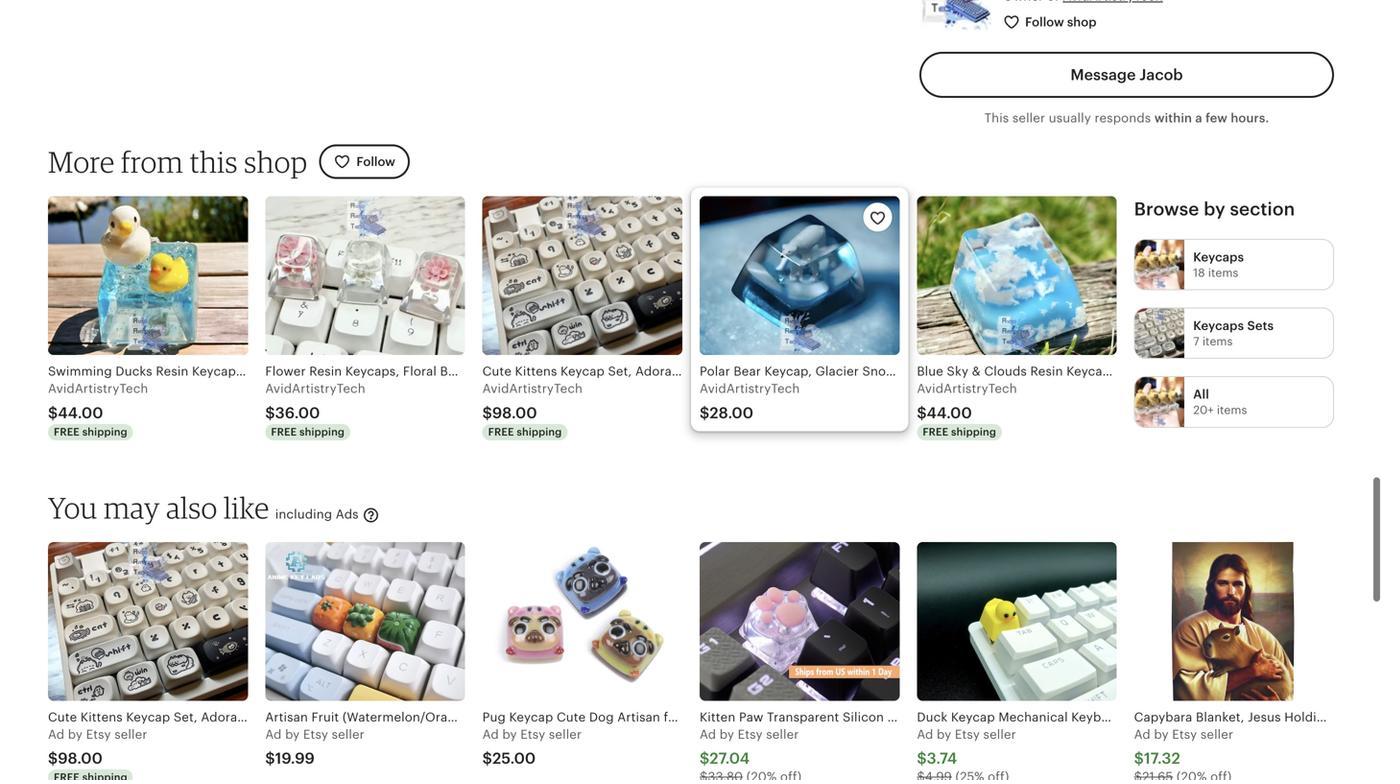Task type: locate. For each thing, give the bounding box(es) containing it.
1 vertical spatial cute kittens keycap set, adorable cartoon cat animal themed gaming gift for cat lovers, custom artisan aesthetic kitty cat cherry mx keycaps image
[[48, 542, 248, 701]]

36.00
[[275, 404, 320, 422]]

98.00
[[492, 404, 537, 422], [58, 751, 103, 768]]

b inside a d b y etsy seller $ 19.99
[[285, 728, 293, 742]]

browse by section
[[1134, 199, 1296, 219]]

1 vertical spatial items
[[1203, 335, 1233, 348]]

3 b from the left
[[503, 728, 511, 742]]

0 vertical spatial keycaps
[[1194, 250, 1244, 265]]

ads
[[336, 507, 359, 522]]

etsy inside a d b y etsy seller $ 19.99
[[303, 728, 328, 742]]

you may also like including ads
[[48, 490, 362, 526]]

avidartistrytech $ 44.00 free shipping for blue sky & clouds resin keycap, nature theme artistic light blue sky white clouds landscape keycap, custom handmade artisan cherry mx keycap image
[[917, 382, 1017, 438]]

items inside keycaps 18 items
[[1209, 266, 1239, 279]]

items right 18
[[1209, 266, 1239, 279]]

this
[[190, 144, 238, 179]]

keycaps inside keycaps sets 7 items
[[1194, 319, 1244, 333]]

responds
[[1095, 111, 1151, 125]]

follow for follow shop
[[1026, 15, 1064, 29]]

a d b y etsy seller up 27.04
[[700, 728, 799, 742]]

27.04
[[710, 751, 750, 768]]

2 b from the left
[[285, 728, 293, 742]]

1 keycaps from the top
[[1194, 250, 1244, 265]]

etsy
[[86, 728, 111, 742], [303, 728, 328, 742], [521, 728, 546, 742], [738, 728, 763, 742], [955, 728, 980, 742], [1173, 728, 1198, 742]]

follow inside button
[[357, 154, 395, 169]]

see more listings in the keycaps sets section image
[[1135, 309, 1185, 358]]

more
[[48, 144, 115, 179]]

4 shipping from the left
[[951, 426, 997, 438]]

1 horizontal spatial 44.00
[[927, 404, 972, 422]]

$ inside a d b y etsy seller $ 25.00
[[483, 751, 492, 768]]

flower resin keycaps, floral botanical handmade artisan custom art keycap for cherry mx keyboard, unique custom gaming keyboard cap image
[[265, 196, 465, 355]]

1 horizontal spatial 98.00
[[492, 404, 537, 422]]

0 horizontal spatial 98.00
[[58, 751, 103, 768]]

more from this shop
[[48, 144, 308, 179]]

free
[[54, 426, 80, 438], [271, 426, 297, 438], [488, 426, 514, 438], [923, 426, 949, 438]]

2 etsy from the left
[[303, 728, 328, 742]]

2 shipping from the left
[[300, 426, 345, 438]]

0 horizontal spatial follow
[[357, 154, 395, 169]]

3 shipping from the left
[[517, 426, 562, 438]]

items right 7
[[1203, 335, 1233, 348]]

sets
[[1248, 319, 1274, 333]]

follow for follow
[[357, 154, 395, 169]]

0 vertical spatial items
[[1209, 266, 1239, 279]]

y inside a d b y etsy seller $ 98.00
[[76, 728, 83, 742]]

shop right this
[[244, 144, 308, 179]]

0 vertical spatial follow
[[1026, 15, 1064, 29]]

0 horizontal spatial avidartistrytech $ 44.00 free shipping
[[48, 382, 148, 438]]

follow shop button
[[989, 5, 1113, 40]]

avidartistrytech
[[48, 382, 148, 396], [265, 382, 366, 396], [483, 382, 583, 396], [700, 382, 800, 396], [917, 382, 1017, 396]]

follow shop
[[1026, 15, 1097, 29]]

free for blue sky & clouds resin keycap, nature theme artistic light blue sky white clouds landscape keycap, custom handmade artisan cherry mx keycap image
[[923, 426, 949, 438]]

4 d from the left
[[708, 728, 716, 742]]

2 horizontal spatial a d b y etsy seller
[[1134, 728, 1234, 742]]

1 44.00 from the left
[[58, 404, 103, 422]]

like
[[224, 490, 270, 526]]

6 b from the left
[[1154, 728, 1163, 742]]

free inside the avidartistrytech $ 36.00 free shipping
[[271, 426, 297, 438]]

1 d from the left
[[56, 728, 64, 742]]

98.00 inside a d b y etsy seller $ 98.00
[[58, 751, 103, 768]]

4 free from the left
[[923, 426, 949, 438]]

1 horizontal spatial avidartistrytech $ 44.00 free shipping
[[917, 382, 1017, 438]]

artisan fruit (watermelon/orange/pineapple) resin keycap - handmade fruit keyboard accessory image
[[265, 542, 465, 701]]

y inside a d b y etsy seller $ 19.99
[[293, 728, 300, 742]]

avidartistrytech $ 28.00
[[700, 382, 800, 422]]

a d b y etsy seller up 3.74
[[917, 728, 1017, 742]]

a
[[1196, 111, 1203, 125], [48, 728, 57, 742], [265, 728, 274, 742], [483, 728, 491, 742], [700, 728, 709, 742], [917, 728, 926, 742], [1134, 728, 1143, 742]]

2 44.00 from the left
[[927, 404, 972, 422]]

5 avidartistrytech from the left
[[917, 382, 1017, 396]]

1 horizontal spatial cute kittens keycap set, adorable cartoon cat animal themed gaming gift for cat lovers, custom artisan aesthetic kitty cat cherry mx keycaps image
[[483, 196, 683, 355]]

a d b y etsy seller for 17.32
[[1134, 728, 1234, 742]]

2 a d b y etsy seller from the left
[[917, 728, 1017, 742]]

avidartistrytech for the top cute kittens keycap set, adorable cartoon cat animal themed gaming gift for cat lovers, custom artisan aesthetic kitty cat cherry mx keycaps image
[[483, 382, 583, 396]]

2 keycaps from the top
[[1194, 319, 1244, 333]]

free inside avidartistrytech $ 98.00 free shipping
[[488, 426, 514, 438]]

3 etsy from the left
[[521, 728, 546, 742]]

0 horizontal spatial a d b y etsy seller
[[700, 728, 799, 742]]

20+
[[1194, 404, 1214, 417]]

shipping inside avidartistrytech $ 98.00 free shipping
[[517, 426, 562, 438]]

1 horizontal spatial follow
[[1026, 15, 1064, 29]]

y
[[76, 728, 83, 742], [293, 728, 300, 742], [510, 728, 517, 742], [728, 728, 734, 742], [945, 728, 952, 742], [1162, 728, 1169, 742]]

follow inside button
[[1026, 15, 1064, 29]]

2 y from the left
[[293, 728, 300, 742]]

capybara blanket, jesus holding capybara, velveteen plush blanket image
[[1134, 542, 1335, 701]]

kitten paw transparent silicon & abs artisan keycap cute for mechanical keyboard cherry mx image
[[700, 542, 900, 701]]

$
[[48, 404, 58, 422], [265, 404, 275, 422], [483, 404, 492, 422], [700, 404, 710, 422], [917, 404, 927, 422], [48, 751, 58, 768], [265, 751, 275, 768], [483, 751, 492, 768], [700, 751, 710, 768], [917, 751, 927, 768], [1134, 751, 1144, 768]]

items right the 20+
[[1217, 404, 1248, 417]]

4 avidartistrytech from the left
[[700, 382, 800, 396]]

1 b from the left
[[68, 728, 76, 742]]

duck keycap mechanical keyboard | cute duckie pc decor | pc keyboard accessories | custom keyboard keycap image
[[917, 542, 1117, 701]]

keycaps for sets
[[1194, 319, 1244, 333]]

1 etsy from the left
[[86, 728, 111, 742]]

items inside the all 20+ items
[[1217, 404, 1248, 417]]

0 vertical spatial shop
[[1067, 15, 1097, 29]]

2 vertical spatial items
[[1217, 404, 1248, 417]]

1 horizontal spatial a d b y etsy seller
[[917, 728, 1017, 742]]

keycaps for 18
[[1194, 250, 1244, 265]]

3 d from the left
[[491, 728, 499, 742]]

avidartistrytech $ 44.00 free shipping
[[48, 382, 148, 438], [917, 382, 1017, 438]]

jacob
[[1140, 66, 1183, 84]]

see more listings in the all section image
[[1135, 378, 1185, 427]]

within
[[1155, 111, 1193, 125]]

3.74
[[927, 751, 957, 768]]

1 avidartistrytech $ 44.00 free shipping from the left
[[48, 382, 148, 438]]

0 vertical spatial cute kittens keycap set, adorable cartoon cat animal themed gaming gift for cat lovers, custom artisan aesthetic kitty cat cherry mx keycaps image
[[483, 196, 683, 355]]

see more listings in the keycaps section image
[[1135, 240, 1185, 290]]

seller inside a d b y etsy seller $ 25.00
[[549, 728, 582, 742]]

3 free from the left
[[488, 426, 514, 438]]

3 y from the left
[[510, 728, 517, 742]]

seller
[[1013, 111, 1046, 125], [114, 728, 147, 742], [332, 728, 365, 742], [549, 728, 582, 742], [766, 728, 799, 742], [984, 728, 1017, 742], [1201, 728, 1234, 742]]

polar bear keycap, glacier snow mountain winter north pole animal wildlife inspired resin keycap, custom handmade artisan cherry mx keycap image
[[700, 196, 900, 355]]

2 avidartistrytech $ 44.00 free shipping from the left
[[917, 382, 1017, 438]]

0 horizontal spatial cute kittens keycap set, adorable cartoon cat animal themed gaming gift for cat lovers, custom artisan aesthetic kitty cat cherry mx keycaps image
[[48, 542, 248, 701]]

3 avidartistrytech from the left
[[483, 382, 583, 396]]

28.00
[[710, 404, 754, 422]]

items
[[1209, 266, 1239, 279], [1203, 335, 1233, 348], [1217, 404, 1248, 417]]

3 a d b y etsy seller from the left
[[1134, 728, 1234, 742]]

you
[[48, 490, 98, 526]]

1 a d b y etsy seller from the left
[[700, 728, 799, 742]]

section
[[1230, 199, 1296, 219]]

1 vertical spatial shop
[[244, 144, 308, 179]]

cute kittens keycap set, adorable cartoon cat animal themed gaming gift for cat lovers, custom artisan aesthetic kitty cat cherry mx keycaps image
[[483, 196, 683, 355], [48, 542, 248, 701]]

shipping
[[82, 426, 127, 438], [300, 426, 345, 438], [517, 426, 562, 438], [951, 426, 997, 438]]

hours.
[[1231, 111, 1270, 125]]

d
[[56, 728, 64, 742], [274, 728, 282, 742], [491, 728, 499, 742], [708, 728, 716, 742], [926, 728, 934, 742], [1143, 728, 1151, 742]]

$ inside a d b y etsy seller $ 19.99
[[265, 751, 275, 768]]

0 vertical spatial 98.00
[[492, 404, 537, 422]]

0 horizontal spatial shop
[[244, 144, 308, 179]]

keycaps up 18
[[1194, 250, 1244, 265]]

1 free from the left
[[54, 426, 80, 438]]

1 vertical spatial follow
[[357, 154, 395, 169]]

shop up message
[[1067, 15, 1097, 29]]

d inside a d b y etsy seller $ 98.00
[[56, 728, 64, 742]]

follow
[[1026, 15, 1064, 29], [357, 154, 395, 169]]

2 free from the left
[[271, 426, 297, 438]]

0 horizontal spatial 44.00
[[58, 404, 103, 422]]

$ inside a d b y etsy seller $ 98.00
[[48, 751, 58, 768]]

5 etsy from the left
[[955, 728, 980, 742]]

1 avidartistrytech from the left
[[48, 382, 148, 396]]

also
[[166, 490, 218, 526]]

seller inside a d b y etsy seller $ 19.99
[[332, 728, 365, 742]]

a d b y etsy seller up '17.32'
[[1134, 728, 1234, 742]]

keycaps up 7
[[1194, 319, 1244, 333]]

a d b y etsy seller $ 98.00
[[48, 728, 147, 768]]

1 y from the left
[[76, 728, 83, 742]]

b
[[68, 728, 76, 742], [285, 728, 293, 742], [503, 728, 511, 742], [720, 728, 728, 742], [937, 728, 945, 742], [1154, 728, 1163, 742]]

shipping inside the avidartistrytech $ 36.00 free shipping
[[300, 426, 345, 438]]

2 avidartistrytech from the left
[[265, 382, 366, 396]]

a d b y etsy seller
[[700, 728, 799, 742], [917, 728, 1017, 742], [1134, 728, 1234, 742]]

4 b from the left
[[720, 728, 728, 742]]

1 vertical spatial keycaps
[[1194, 319, 1244, 333]]

1 vertical spatial 98.00
[[58, 751, 103, 768]]

1 shipping from the left
[[82, 426, 127, 438]]

44.00
[[58, 404, 103, 422], [927, 404, 972, 422]]

1 horizontal spatial shop
[[1067, 15, 1097, 29]]

etsy inside a d b y etsy seller $ 25.00
[[521, 728, 546, 742]]

keycaps
[[1194, 250, 1244, 265], [1194, 319, 1244, 333]]

2 d from the left
[[274, 728, 282, 742]]

shop
[[1067, 15, 1097, 29], [244, 144, 308, 179]]



Task type: vqa. For each thing, say whether or not it's contained in the screenshot.
The Avidartistrytech $ 36.00 Free Shipping
yes



Task type: describe. For each thing, give the bounding box(es) containing it.
message jacob
[[1071, 66, 1183, 84]]

4 etsy from the left
[[738, 728, 763, 742]]

usually
[[1049, 111, 1092, 125]]

avidartistrytech for flower resin keycaps, floral botanical handmade artisan custom art keycap for cherry mx keyboard, unique custom gaming keyboard cap image
[[265, 382, 366, 396]]

swimming ducks resin keycap, adorable rubber duck swimming in pond keycap, white yellow ducklings, custom handmade artisan cherry mx keycap image
[[48, 196, 248, 355]]

6 d from the left
[[1143, 728, 1151, 742]]

17.32
[[1144, 751, 1181, 768]]

$ inside avidartistrytech $ 28.00
[[700, 404, 710, 422]]

$ 3.74
[[917, 751, 957, 768]]

$ inside avidartistrytech $ 98.00 free shipping
[[483, 404, 492, 422]]

items for all
[[1217, 404, 1248, 417]]

d inside a d b y etsy seller $ 19.99
[[274, 728, 282, 742]]

y inside a d b y etsy seller $ 25.00
[[510, 728, 517, 742]]

keycaps sets 7 items
[[1194, 319, 1274, 348]]

$ 17.32
[[1134, 751, 1181, 768]]

message jacob button
[[920, 52, 1335, 98]]

25.00
[[492, 751, 536, 768]]

few
[[1206, 111, 1228, 125]]

keycaps 18 items
[[1194, 250, 1244, 279]]

seller inside a d b y etsy seller $ 98.00
[[114, 728, 147, 742]]

free for flower resin keycaps, floral botanical handmade artisan custom art keycap for cherry mx keyboard, unique custom gaming keyboard cap image
[[271, 426, 297, 438]]

a d b y etsy seller $ 19.99
[[265, 728, 365, 768]]

d inside a d b y etsy seller $ 25.00
[[491, 728, 499, 742]]

this
[[985, 111, 1009, 125]]

this seller usually responds within a few hours.
[[985, 111, 1270, 125]]

avidartistrytech for swimming ducks resin keycap, adorable rubber duck swimming in pond keycap, white yellow ducklings, custom handmade artisan cherry mx keycap "image"
[[48, 382, 148, 396]]

all
[[1194, 388, 1210, 402]]

19.99
[[275, 751, 315, 768]]

b inside a d b y etsy seller $ 98.00
[[68, 728, 76, 742]]

items inside keycaps sets 7 items
[[1203, 335, 1233, 348]]

a d b y etsy seller for 3.74
[[917, 728, 1017, 742]]

from
[[121, 144, 184, 179]]

by
[[1204, 199, 1226, 219]]

shipping for swimming ducks resin keycap, adorable rubber duck swimming in pond keycap, white yellow ducklings, custom handmade artisan cherry mx keycap "image"
[[82, 426, 127, 438]]

6 y from the left
[[1162, 728, 1169, 742]]

follow button
[[319, 144, 410, 179]]

5 y from the left
[[945, 728, 952, 742]]

a inside a d b y etsy seller $ 19.99
[[265, 728, 274, 742]]

6 etsy from the left
[[1173, 728, 1198, 742]]

a inside a d b y etsy seller $ 98.00
[[48, 728, 57, 742]]

98.00 inside avidartistrytech $ 98.00 free shipping
[[492, 404, 537, 422]]

message
[[1071, 66, 1136, 84]]

$ 27.04
[[700, 751, 750, 768]]

may
[[104, 490, 160, 526]]

5 b from the left
[[937, 728, 945, 742]]

44.00 for swimming ducks resin keycap, adorable rubber duck swimming in pond keycap, white yellow ducklings, custom handmade artisan cherry mx keycap "image"
[[58, 404, 103, 422]]

18
[[1194, 266, 1205, 279]]

5 d from the left
[[926, 728, 934, 742]]

avidartistrytech $ 44.00 free shipping for swimming ducks resin keycap, adorable rubber duck swimming in pond keycap, white yellow ducklings, custom handmade artisan cherry mx keycap "image"
[[48, 382, 148, 438]]

avidartistrytech $ 98.00 free shipping
[[483, 382, 583, 438]]

shop inside button
[[1067, 15, 1097, 29]]

avidartistrytech $ 36.00 free shipping
[[265, 382, 366, 438]]

$ inside the avidartistrytech $ 36.00 free shipping
[[265, 404, 275, 422]]

shipping for blue sky & clouds resin keycap, nature theme artistic light blue sky white clouds landscape keycap, custom handmade artisan cherry mx keycap image
[[951, 426, 997, 438]]

pug keycap cute dog artisan for cherry mx mechanical gaming keyboards image
[[483, 542, 683, 701]]

4 y from the left
[[728, 728, 734, 742]]

a d b y etsy seller for 27.04
[[700, 728, 799, 742]]

a d b y etsy seller $ 25.00
[[483, 728, 582, 768]]

7
[[1194, 335, 1200, 348]]

items for keycaps
[[1209, 266, 1239, 279]]

shipping for flower resin keycaps, floral botanical handmade artisan custom art keycap for cherry mx keyboard, unique custom gaming keyboard cap image
[[300, 426, 345, 438]]

b inside a d b y etsy seller $ 25.00
[[503, 728, 511, 742]]

44.00 for blue sky & clouds resin keycap, nature theme artistic light blue sky white clouds landscape keycap, custom handmade artisan cherry mx keycap image
[[927, 404, 972, 422]]

free for swimming ducks resin keycap, adorable rubber duck swimming in pond keycap, white yellow ducklings, custom handmade artisan cherry mx keycap "image"
[[54, 426, 80, 438]]

all 20+ items
[[1194, 388, 1248, 417]]

avidartistrytech for blue sky & clouds resin keycap, nature theme artistic light blue sky white clouds landscape keycap, custom handmade artisan cherry mx keycap image
[[917, 382, 1017, 396]]

a inside a d b y etsy seller $ 25.00
[[483, 728, 491, 742]]

including
[[275, 507, 332, 522]]

etsy inside a d b y etsy seller $ 98.00
[[86, 728, 111, 742]]

blue sky & clouds resin keycap, nature theme artistic light blue sky white clouds landscape keycap, custom handmade artisan cherry mx keycap image
[[917, 196, 1117, 355]]

browse
[[1134, 199, 1200, 219]]



